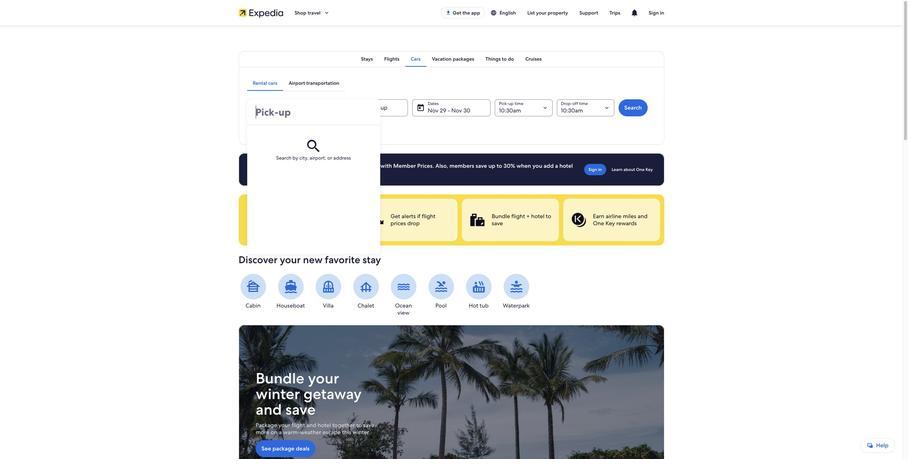 Task type: locate. For each thing, give the bounding box(es) containing it.
english
[[500, 10, 516, 16]]

30
[[464, 107, 471, 114]]

search button
[[619, 99, 648, 116]]

save right this
[[363, 422, 374, 429]]

1 vertical spatial and
[[256, 400, 282, 420]]

0 horizontal spatial sign
[[589, 167, 597, 172]]

chalet button
[[352, 274, 381, 309]]

and up package
[[256, 400, 282, 420]]

sign in left learn
[[589, 167, 602, 172]]

1 vertical spatial hotel
[[531, 213, 545, 220]]

bundle inside the "bundle your winter getaway and save package your flight and hotel together to save more on a warm-weather escape this winter."
[[256, 369, 304, 388]]

flight down "by" on the top left of the page
[[283, 169, 297, 177]]

hotel left together at the bottom of the page
[[318, 422, 331, 429]]

your
[[536, 10, 547, 16], [280, 253, 301, 266], [308, 369, 339, 388], [278, 422, 290, 429]]

0 vertical spatial tab list
[[239, 51, 665, 67]]

a right add in the top of the page
[[555, 162, 558, 170]]

0 horizontal spatial or
[[297, 162, 302, 170]]

a
[[555, 162, 558, 170], [278, 169, 281, 177], [279, 429, 282, 436]]

1 horizontal spatial or
[[328, 155, 332, 161]]

1 horizontal spatial nov
[[452, 107, 462, 114]]

1 out of 3 element
[[361, 199, 458, 241]]

trips
[[610, 10, 621, 16]]

0 horizontal spatial one
[[593, 220, 604, 227]]

0 horizontal spatial in
[[598, 167, 602, 172]]

more inside the "bundle your winter getaway and save package your flight and hotel together to save more on a warm-weather escape this winter."
[[256, 429, 269, 436]]

cruises
[[526, 56, 542, 62]]

0 vertical spatial sign in
[[649, 10, 665, 16]]

one inside earn airline miles and one key rewards
[[593, 220, 604, 227]]

1 horizontal spatial in
[[660, 10, 665, 16]]

hotel right add in the top of the page
[[560, 162, 573, 170]]

nov right -
[[452, 107, 462, 114]]

search for search
[[625, 104, 642, 111]]

nov 29 - nov 30 button
[[412, 99, 491, 116]]

getaway
[[303, 384, 362, 404]]

0 vertical spatial bundle
[[492, 213, 510, 220]]

0 vertical spatial in
[[660, 10, 665, 16]]

rental cars link
[[247, 75, 283, 91]]

10%
[[285, 162, 295, 170]]

package
[[256, 422, 277, 429]]

get alerts if flight prices drop
[[391, 213, 436, 227]]

one right the about
[[636, 167, 645, 172]]

flight inside save 10% or more on over 100,000 hotels with member prices. also, members save up to 30% when you add a hotel to a flight
[[283, 169, 297, 177]]

search for search by city, airport, or address
[[276, 155, 292, 161]]

new
[[303, 253, 323, 266]]

0 horizontal spatial on
[[271, 429, 277, 436]]

to right up
[[497, 162, 502, 170]]

sign in inside dropdown button
[[649, 10, 665, 16]]

and right warm-
[[306, 422, 316, 429]]

things to do link
[[480, 51, 520, 67]]

or inside save 10% or more on over 100,000 hotels with member prices. also, members save up to 30% when you add a hotel to a flight
[[297, 162, 302, 170]]

the
[[463, 10, 470, 16]]

0 vertical spatial one
[[636, 167, 645, 172]]

key inside earn airline miles and one key rewards
[[606, 220, 615, 227]]

rental
[[253, 80, 267, 86]]

+
[[527, 213, 530, 220]]

0 vertical spatial on
[[319, 162, 326, 170]]

cars
[[411, 56, 421, 62]]

1 horizontal spatial on
[[319, 162, 326, 170]]

prices
[[391, 220, 406, 227]]

0 horizontal spatial more
[[256, 429, 269, 436]]

in right communication center icon
[[660, 10, 665, 16]]

0 horizontal spatial nov
[[428, 107, 439, 114]]

to inside bundle flight + hotel to save
[[546, 213, 551, 220]]

2 horizontal spatial hotel
[[560, 162, 573, 170]]

villa
[[323, 302, 334, 309]]

to left do
[[502, 56, 507, 62]]

0 horizontal spatial key
[[606, 220, 615, 227]]

2 vertical spatial and
[[306, 422, 316, 429]]

list your property link
[[522, 6, 574, 19]]

1 nov from the left
[[428, 107, 439, 114]]

sign right communication center icon
[[649, 10, 659, 16]]

0 vertical spatial or
[[328, 155, 332, 161]]

0 horizontal spatial sign in
[[589, 167, 602, 172]]

ocean view
[[395, 302, 412, 317]]

in
[[660, 10, 665, 16], [598, 167, 602, 172]]

1 vertical spatial in
[[598, 167, 602, 172]]

earn airline miles and one key rewards
[[593, 213, 648, 227]]

bundle flight + hotel to save
[[492, 213, 551, 227]]

hot
[[469, 302, 479, 309]]

flight up deals
[[291, 422, 305, 429]]

get left alerts
[[391, 213, 400, 220]]

1 vertical spatial search
[[276, 155, 292, 161]]

hotel right +
[[531, 213, 545, 220]]

key right earn
[[606, 220, 615, 227]]

address
[[334, 155, 351, 161]]

0 vertical spatial hotel
[[560, 162, 573, 170]]

or
[[328, 155, 332, 161], [297, 162, 302, 170]]

by
[[293, 155, 298, 161]]

earn
[[593, 213, 605, 220]]

hot tub button
[[464, 274, 494, 309]]

Pick-up text field
[[247, 99, 380, 125]]

get inside 'link'
[[453, 10, 462, 16]]

flight left +
[[512, 213, 525, 220]]

save
[[271, 162, 284, 170]]

more
[[304, 162, 317, 170], [256, 429, 269, 436]]

or up over
[[328, 155, 332, 161]]

in inside main content
[[598, 167, 602, 172]]

on left warm-
[[271, 429, 277, 436]]

more down search by city, airport, or address
[[304, 162, 317, 170]]

1 horizontal spatial search
[[625, 104, 642, 111]]

and
[[638, 213, 648, 220], [256, 400, 282, 420], [306, 422, 316, 429]]

save left +
[[492, 220, 503, 227]]

1 horizontal spatial sign in
[[649, 10, 665, 16]]

members
[[450, 162, 474, 170]]

on
[[319, 162, 326, 170], [271, 429, 277, 436]]

bundle
[[492, 213, 510, 220], [256, 369, 304, 388]]

key right the about
[[646, 167, 653, 172]]

flight right the if
[[422, 213, 436, 220]]

your for discover
[[280, 253, 301, 266]]

search inside button
[[625, 104, 642, 111]]

2 out of 3 element
[[462, 199, 559, 241]]

save up warm-
[[285, 400, 316, 420]]

or down "by" on the top left of the page
[[297, 162, 302, 170]]

29
[[440, 107, 446, 114]]

1 horizontal spatial bundle
[[492, 213, 510, 220]]

houseboat button
[[276, 274, 305, 309]]

1 vertical spatial sign in
[[589, 167, 602, 172]]

0 vertical spatial and
[[638, 213, 648, 220]]

get right 'download the app button' icon
[[453, 10, 462, 16]]

a left warm-
[[279, 429, 282, 436]]

1 horizontal spatial sign
[[649, 10, 659, 16]]

1 vertical spatial bundle
[[256, 369, 304, 388]]

sign left learn
[[589, 167, 597, 172]]

1 vertical spatial one
[[593, 220, 604, 227]]

stay
[[363, 253, 381, 266]]

2 vertical spatial hotel
[[318, 422, 331, 429]]

one left airline
[[593, 220, 604, 227]]

cars link
[[405, 51, 427, 67]]

english button
[[485, 6, 522, 19]]

1 horizontal spatial get
[[453, 10, 462, 16]]

travel sale activities deals image
[[239, 325, 665, 459]]

in left learn
[[598, 167, 602, 172]]

flight inside the "bundle your winter getaway and save package your flight and hotel together to save more on a warm-weather escape this winter."
[[291, 422, 305, 429]]

1 vertical spatial more
[[256, 429, 269, 436]]

list your property
[[528, 10, 568, 16]]

1 vertical spatial tab list
[[247, 75, 345, 91]]

2 horizontal spatial and
[[638, 213, 648, 220]]

search
[[625, 104, 642, 111], [276, 155, 292, 161]]

houseboat
[[277, 302, 305, 309]]

tab list containing rental cars
[[247, 75, 345, 91]]

1 vertical spatial or
[[297, 162, 302, 170]]

get inside get alerts if flight prices drop
[[391, 213, 400, 220]]

1 horizontal spatial more
[[304, 162, 317, 170]]

tab list
[[239, 51, 665, 67], [247, 75, 345, 91]]

learn about one key link
[[609, 164, 656, 175]]

0 horizontal spatial get
[[391, 213, 400, 220]]

flights link
[[379, 51, 405, 67]]

and right miles
[[638, 213, 648, 220]]

on down airport,
[[319, 162, 326, 170]]

download the app button image
[[446, 10, 452, 16]]

1 horizontal spatial hotel
[[531, 213, 545, 220]]

get for get the app
[[453, 10, 462, 16]]

0 vertical spatial key
[[646, 167, 653, 172]]

0 vertical spatial get
[[453, 10, 462, 16]]

transportation
[[307, 80, 339, 86]]

cars
[[268, 80, 277, 86]]

0 vertical spatial sign
[[649, 10, 659, 16]]

0 vertical spatial search
[[625, 104, 642, 111]]

more up see
[[256, 429, 269, 436]]

to
[[502, 56, 507, 62], [497, 162, 502, 170], [271, 169, 277, 177], [546, 213, 551, 220], [356, 422, 362, 429]]

0 vertical spatial more
[[304, 162, 317, 170]]

bundle inside bundle flight + hotel to save
[[492, 213, 510, 220]]

1 vertical spatial key
[[606, 220, 615, 227]]

waterpark button
[[502, 274, 531, 309]]

expedia logo image
[[239, 8, 283, 18]]

flight inside bundle flight + hotel to save
[[512, 213, 525, 220]]

your inside list your property link
[[536, 10, 547, 16]]

trailing image
[[324, 10, 330, 16]]

0 horizontal spatial search
[[276, 155, 292, 161]]

1 vertical spatial on
[[271, 429, 277, 436]]

pool
[[436, 302, 447, 309]]

one
[[636, 167, 645, 172], [593, 220, 604, 227]]

2 nov from the left
[[452, 107, 462, 114]]

hotel
[[560, 162, 573, 170], [531, 213, 545, 220], [318, 422, 331, 429]]

1 vertical spatial get
[[391, 213, 400, 220]]

nov left 29
[[428, 107, 439, 114]]

0 horizontal spatial hotel
[[318, 422, 331, 429]]

more inside save 10% or more on over 100,000 hotels with member prices. also, members save up to 30% when you add a hotel to a flight
[[304, 162, 317, 170]]

to right this
[[356, 422, 362, 429]]

do
[[508, 56, 514, 62]]

to right +
[[546, 213, 551, 220]]

0 horizontal spatial bundle
[[256, 369, 304, 388]]

about
[[624, 167, 635, 172]]

save
[[476, 162, 487, 170], [492, 220, 503, 227], [285, 400, 316, 420], [363, 422, 374, 429]]

if
[[417, 213, 421, 220]]

sign in right communication center icon
[[649, 10, 665, 16]]

-
[[448, 107, 450, 114]]

sign inside bundle your winter getaway and save main content
[[589, 167, 597, 172]]

together
[[332, 422, 355, 429]]

get the app
[[453, 10, 480, 16]]

1 vertical spatial sign
[[589, 167, 597, 172]]

save left up
[[476, 162, 487, 170]]



Task type: describe. For each thing, give the bounding box(es) containing it.
ocean
[[395, 302, 412, 309]]

to inside the "bundle your winter getaway and save package your flight and hotel together to save more on a warm-weather escape this winter."
[[356, 422, 362, 429]]

rental cars
[[253, 80, 277, 86]]

flight inside get alerts if flight prices drop
[[422, 213, 436, 220]]

sign in link
[[585, 164, 606, 175]]

hotel inside the "bundle your winter getaway and save package your flight and hotel together to save more on a warm-weather escape this winter."
[[318, 422, 331, 429]]

0 horizontal spatial and
[[256, 400, 282, 420]]

winter
[[256, 384, 300, 404]]

you
[[533, 162, 543, 170]]

things
[[486, 56, 501, 62]]

vacation
[[432, 56, 452, 62]]

member
[[394, 162, 416, 170]]

get for get alerts if flight prices drop
[[391, 213, 400, 220]]

chalet
[[358, 302, 374, 309]]

deals
[[296, 445, 310, 453]]

30%
[[504, 162, 516, 170]]

your for bundle
[[308, 369, 339, 388]]

pool button
[[427, 274, 456, 309]]

1 horizontal spatial key
[[646, 167, 653, 172]]

view
[[398, 309, 410, 317]]

search by city, airport, or address
[[276, 155, 351, 161]]

bundle your winter getaway and save package your flight and hotel together to save more on a warm-weather escape this winter.
[[256, 369, 374, 436]]

see package deals link
[[256, 441, 315, 458]]

hotel inside save 10% or more on over 100,000 hotels with member prices. also, members save up to 30% when you add a hotel to a flight
[[560, 162, 573, 170]]

communication center icon image
[[631, 9, 639, 17]]

city,
[[300, 155, 308, 161]]

get the app link
[[441, 7, 485, 18]]

hotel inside bundle flight + hotel to save
[[531, 213, 545, 220]]

bundle for flight
[[492, 213, 510, 220]]

to left 10%
[[271, 169, 277, 177]]

cabin
[[246, 302, 261, 309]]

property
[[548, 10, 568, 16]]

and inside earn airline miles and one key rewards
[[638, 213, 648, 220]]

tab list containing stays
[[239, 51, 665, 67]]

save inside bundle flight + hotel to save
[[492, 220, 503, 227]]

with
[[381, 162, 392, 170]]

sign in button
[[643, 4, 670, 21]]

rewards
[[617, 220, 637, 227]]

winter.
[[353, 429, 370, 436]]

vacation packages link
[[427, 51, 480, 67]]

things to do
[[486, 56, 514, 62]]

bundle for your
[[256, 369, 304, 388]]

1 horizontal spatial one
[[636, 167, 645, 172]]

support link
[[574, 6, 604, 19]]

nov 29 - nov 30
[[428, 107, 471, 114]]

cruises link
[[520, 51, 548, 67]]

100,000
[[340, 162, 362, 170]]

1 horizontal spatial and
[[306, 422, 316, 429]]

small image
[[491, 10, 497, 16]]

see package deals
[[261, 445, 310, 453]]

3 out of 3 element
[[563, 199, 660, 241]]

list
[[528, 10, 535, 16]]

on inside the "bundle your winter getaway and save package your flight and hotel together to save more on a warm-weather escape this winter."
[[271, 429, 277, 436]]

in inside dropdown button
[[660, 10, 665, 16]]

shop
[[295, 10, 307, 16]]

shop travel button
[[289, 4, 336, 21]]

sign inside dropdown button
[[649, 10, 659, 16]]

ocean view button
[[389, 274, 418, 317]]

alerts
[[402, 213, 416, 220]]

bundle your winter getaway and save main content
[[0, 26, 903, 459]]

see
[[261, 445, 271, 453]]

on inside save 10% or more on over 100,000 hotels with member prices. also, members save up to 30% when you add a hotel to a flight
[[319, 162, 326, 170]]

sign in inside bundle your winter getaway and save main content
[[589, 167, 602, 172]]

a left 10%
[[278, 169, 281, 177]]

escape
[[323, 429, 341, 436]]

stays link
[[356, 51, 379, 67]]

add
[[544, 162, 554, 170]]

your for list
[[536, 10, 547, 16]]

weather
[[300, 429, 321, 436]]

packages
[[453, 56, 474, 62]]

hotels
[[363, 162, 379, 170]]

over
[[327, 162, 339, 170]]

favorite
[[325, 253, 360, 266]]

learn about one key
[[612, 167, 653, 172]]

tub
[[480, 302, 489, 309]]

discover
[[239, 253, 278, 266]]

drop
[[407, 220, 420, 227]]

support
[[580, 10, 599, 16]]

hot tub
[[469, 302, 489, 309]]

waterpark
[[503, 302, 530, 309]]

up
[[489, 162, 496, 170]]

save inside save 10% or more on over 100,000 hotels with member prices. also, members save up to 30% when you add a hotel to a flight
[[476, 162, 487, 170]]

discover your new favorite stay
[[239, 253, 381, 266]]

learn
[[612, 167, 623, 172]]

package
[[272, 445, 294, 453]]

cabin button
[[239, 274, 268, 309]]

shop travel
[[295, 10, 321, 16]]

when
[[517, 162, 531, 170]]

save 10% or more on over 100,000 hotels with member prices. also, members save up to 30% when you add a hotel to a flight
[[271, 162, 573, 177]]

travel
[[308, 10, 321, 16]]

villa button
[[314, 274, 343, 309]]

airport,
[[310, 155, 326, 161]]

flights
[[384, 56, 400, 62]]

also,
[[436, 162, 448, 170]]

trips link
[[604, 6, 626, 19]]

airline
[[606, 213, 622, 220]]

app
[[471, 10, 480, 16]]

a inside the "bundle your winter getaway and save package your flight and hotel together to save more on a warm-weather escape this winter."
[[279, 429, 282, 436]]

prices.
[[418, 162, 434, 170]]

vacation packages
[[432, 56, 474, 62]]



Task type: vqa. For each thing, say whether or not it's contained in the screenshot.
February 2024 element
no



